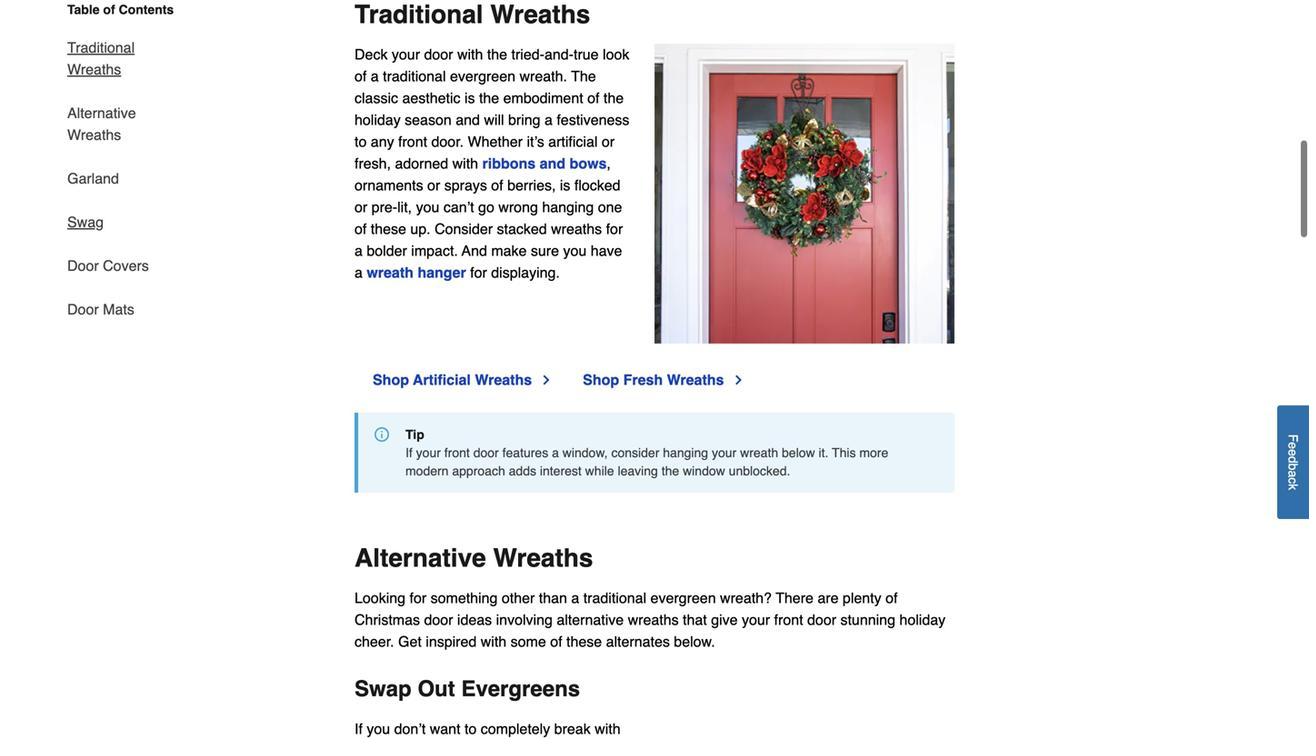 Task type: vqa. For each thing, say whether or not it's contained in the screenshot.
The 90250 at the left top
no



Task type: locate. For each thing, give the bounding box(es) containing it.
1 horizontal spatial wreath
[[740, 446, 778, 460]]

1 vertical spatial traditional
[[67, 39, 135, 56]]

wreath?
[[720, 590, 772, 606]]

with
[[457, 46, 483, 63], [452, 155, 478, 172], [481, 633, 507, 650], [595, 721, 621, 737]]

if down 'tip'
[[405, 446, 413, 460]]

, ornaments or sprays of berries, is flocked or pre-lit, you can't go wrong hanging one of these up. consider stacked wreaths for a bolder impact. and make sure you have a
[[355, 155, 623, 281]]

wreaths up garland
[[67, 126, 121, 143]]

alternative up looking
[[355, 544, 486, 573]]

front down there
[[774, 611, 803, 628]]

1 vertical spatial door
[[67, 301, 99, 318]]

if down the swap
[[355, 721, 363, 737]]

traditional up deck
[[355, 0, 483, 29]]

is right aesthetic
[[465, 90, 475, 107]]

traditional wreaths
[[355, 0, 590, 29], [67, 39, 135, 78]]

you right "sure" on the left of the page
[[563, 242, 587, 259]]

out
[[418, 676, 455, 701]]

2 horizontal spatial front
[[774, 611, 803, 628]]

deck
[[355, 46, 388, 63]]

alternative wreaths up something
[[355, 544, 593, 573]]

and down it's
[[540, 155, 566, 172]]

hanging up window
[[663, 446, 708, 460]]

wreath down bolder
[[367, 264, 414, 281]]

holiday
[[355, 112, 401, 128], [900, 611, 946, 628]]

garland link
[[67, 157, 119, 200]]

a up k
[[1286, 470, 1301, 477]]

2 door from the top
[[67, 301, 99, 318]]

0 horizontal spatial hanging
[[542, 199, 594, 216]]

for up christmas
[[410, 590, 427, 606]]

pre-
[[372, 199, 397, 216]]

0 vertical spatial evergreen
[[450, 68, 515, 85]]

holiday down classic
[[355, 112, 401, 128]]

or
[[602, 133, 615, 150], [427, 177, 440, 194], [355, 199, 368, 216]]

is
[[465, 90, 475, 107], [560, 177, 570, 194]]

0 horizontal spatial alternative
[[67, 105, 136, 121]]

1 horizontal spatial shop
[[583, 371, 619, 388]]

0 horizontal spatial or
[[355, 199, 368, 216]]

or left pre-
[[355, 199, 368, 216]]

these
[[371, 221, 406, 237], [566, 633, 602, 650]]

wreaths inside traditional wreaths
[[67, 61, 121, 78]]

door inside tip if your front door features a window, consider hanging your wreath below it. this more modern approach adds interest while leaving the window unblocked.
[[473, 446, 499, 460]]

if
[[405, 446, 413, 460], [355, 721, 363, 737]]

0 horizontal spatial front
[[398, 133, 427, 150]]

impact.
[[411, 242, 458, 259]]

wreaths left chevron right image
[[475, 371, 532, 388]]

1 horizontal spatial alternative
[[355, 544, 486, 573]]

1 horizontal spatial or
[[427, 177, 440, 194]]

0 horizontal spatial wreaths
[[551, 221, 602, 237]]

the left tried-
[[487, 46, 507, 63]]

door left mats
[[67, 301, 99, 318]]

shop left fresh
[[583, 371, 619, 388]]

a left bolder
[[355, 242, 363, 259]]

door inside door covers link
[[67, 257, 99, 274]]

evergreen up will
[[450, 68, 515, 85]]

a down "embodiment"
[[545, 112, 553, 128]]

adds
[[509, 464, 536, 478]]

1 horizontal spatial evergreen
[[651, 590, 716, 606]]

these up bolder
[[371, 221, 406, 237]]

0 vertical spatial holiday
[[355, 112, 401, 128]]

1 vertical spatial traditional
[[583, 590, 646, 606]]

0 vertical spatial front
[[398, 133, 427, 150]]

for
[[606, 221, 623, 237], [470, 264, 487, 281], [410, 590, 427, 606]]

mats
[[103, 301, 134, 318]]

features
[[502, 446, 548, 460]]

1 vertical spatial these
[[566, 633, 602, 650]]

of up festiveness
[[587, 90, 600, 107]]

2 horizontal spatial you
[[563, 242, 587, 259]]

0 vertical spatial traditional wreaths
[[355, 0, 590, 29]]

sure
[[531, 242, 559, 259]]

traditional inside looking for something other than a traditional evergreen wreath? there are plenty of christmas door ideas involving alternative wreaths that give your front door stunning holiday cheer. get inspired with some of these alternates below.
[[583, 590, 646, 606]]

0 horizontal spatial alternative wreaths
[[67, 105, 136, 143]]

of up go
[[491, 177, 503, 194]]

consider
[[611, 446, 659, 460]]

wreaths up the alternates
[[628, 611, 679, 628]]

1 vertical spatial wreath
[[740, 446, 778, 460]]

1 horizontal spatial alternative wreaths
[[355, 544, 593, 573]]

0 horizontal spatial traditional
[[383, 68, 446, 85]]

and-
[[545, 46, 574, 63]]

0 horizontal spatial you
[[367, 721, 390, 737]]

artificial
[[413, 371, 471, 388]]

shop for shop artificial wreaths
[[373, 371, 409, 388]]

and left will
[[456, 112, 480, 128]]

1 vertical spatial or
[[427, 177, 440, 194]]

or up ,
[[602, 133, 615, 150]]

is down ribbons and bows "link"
[[560, 177, 570, 194]]

alternative
[[557, 611, 624, 628]]

table of contents element
[[53, 0, 189, 320]]

0 vertical spatial for
[[606, 221, 623, 237]]

have
[[591, 242, 622, 259]]

1 vertical spatial wreaths
[[628, 611, 679, 628]]

traditional up aesthetic
[[383, 68, 446, 85]]

0 horizontal spatial these
[[371, 221, 406, 237]]

wreaths
[[551, 221, 602, 237], [628, 611, 679, 628]]

swag
[[67, 214, 104, 230]]

1 vertical spatial traditional wreaths
[[67, 39, 135, 78]]

a right than
[[571, 590, 579, 606]]

hanging
[[542, 199, 594, 216], [663, 446, 708, 460]]

these down alternative
[[566, 633, 602, 650]]

season
[[405, 112, 452, 128]]

or down the adorned
[[427, 177, 440, 194]]

2 shop from the left
[[583, 371, 619, 388]]

flocked
[[574, 177, 621, 194]]

your inside deck your door with the tried-and-true look of a traditional evergreen wreath. the classic aesthetic is the embodiment of the holiday season and will bring a festiveness to any front door. whether it's artificial or fresh, adorned with
[[392, 46, 420, 63]]

1 horizontal spatial if
[[405, 446, 413, 460]]

0 horizontal spatial wreath
[[367, 264, 414, 281]]

0 horizontal spatial and
[[456, 112, 480, 128]]

wreath
[[367, 264, 414, 281], [740, 446, 778, 460]]

1 horizontal spatial hanging
[[663, 446, 708, 460]]

1 vertical spatial is
[[560, 177, 570, 194]]

for down "one"
[[606, 221, 623, 237]]

festiveness
[[557, 112, 629, 128]]

door mats link
[[67, 288, 134, 320]]

traditional wreaths link
[[67, 26, 189, 91]]

alternative wreaths inside the table of contents element
[[67, 105, 136, 143]]

0 horizontal spatial evergreen
[[450, 68, 515, 85]]

2 vertical spatial for
[[410, 590, 427, 606]]

1 vertical spatial hanging
[[663, 446, 708, 460]]

alternative wreaths up garland
[[67, 105, 136, 143]]

2 vertical spatial front
[[774, 611, 803, 628]]

hanging down flocked
[[542, 199, 594, 216]]

front inside looking for something other than a traditional evergreen wreath? there are plenty of christmas door ideas involving alternative wreaths that give your front door stunning holiday cheer. get inspired with some of these alternates below.
[[774, 611, 803, 628]]

can't
[[443, 199, 474, 216]]

door inside door mats link
[[67, 301, 99, 318]]

garland
[[67, 170, 119, 187]]

door down are
[[807, 611, 836, 628]]

a up interest
[[552, 446, 559, 460]]

1 horizontal spatial wreaths
[[628, 611, 679, 628]]

the
[[487, 46, 507, 63], [479, 90, 499, 107], [604, 90, 624, 107], [662, 464, 679, 478]]

1 vertical spatial holiday
[[900, 611, 946, 628]]

door up door mats link
[[67, 257, 99, 274]]

alternative
[[67, 105, 136, 121], [355, 544, 486, 573]]

get
[[398, 633, 422, 650]]

is inside deck your door with the tried-and-true look of a traditional evergreen wreath. the classic aesthetic is the embodiment of the holiday season and will bring a festiveness to any front door. whether it's artificial or fresh, adorned with
[[465, 90, 475, 107]]

your up window
[[712, 446, 737, 460]]

evergreen
[[450, 68, 515, 85], [651, 590, 716, 606]]

you
[[416, 199, 439, 216], [563, 242, 587, 259], [367, 721, 390, 737]]

traditional wreaths up tried-
[[355, 0, 590, 29]]

door up approach
[[473, 446, 499, 460]]

to right want
[[465, 721, 477, 737]]

0 horizontal spatial to
[[355, 133, 367, 150]]

e up b
[[1286, 449, 1301, 456]]

tip if your front door features a window, consider hanging your wreath below it. this more modern approach adds interest while leaving the window unblocked.
[[405, 427, 888, 478]]

1 horizontal spatial front
[[444, 446, 470, 460]]

go
[[478, 199, 494, 216]]

while
[[585, 464, 614, 478]]

0 vertical spatial and
[[456, 112, 480, 128]]

1 horizontal spatial is
[[560, 177, 570, 194]]

are
[[818, 590, 839, 606]]

some
[[511, 633, 546, 650]]

with right break
[[595, 721, 621, 737]]

wreaths up tried-
[[490, 0, 590, 29]]

front up the adorned
[[398, 133, 427, 150]]

1 horizontal spatial traditional wreaths
[[355, 0, 590, 29]]

with inside if you don't want to completely break with
[[595, 721, 621, 737]]

0 vertical spatial traditional
[[355, 0, 483, 29]]

0 horizontal spatial is
[[465, 90, 475, 107]]

0 horizontal spatial traditional wreaths
[[67, 39, 135, 78]]

1 horizontal spatial these
[[566, 633, 602, 650]]

your down wreath?
[[742, 611, 770, 628]]

consider
[[435, 221, 493, 237]]

holiday right stunning
[[900, 611, 946, 628]]

1 horizontal spatial to
[[465, 721, 477, 737]]

the right leaving
[[662, 464, 679, 478]]

wreaths
[[490, 0, 590, 29], [67, 61, 121, 78], [67, 126, 121, 143], [475, 371, 532, 388], [667, 371, 724, 388], [493, 544, 593, 573]]

of up bolder
[[355, 221, 367, 237]]

front up approach
[[444, 446, 470, 460]]

below
[[782, 446, 815, 460]]

for down and
[[470, 264, 487, 281]]

wreaths down table
[[67, 61, 121, 78]]

displaying.
[[491, 264, 560, 281]]

wreaths inside looking for something other than a traditional evergreen wreath? there are plenty of christmas door ideas involving alternative wreaths that give your front door stunning holiday cheer. get inspired with some of these alternates below.
[[628, 611, 679, 628]]

0 vertical spatial if
[[405, 446, 413, 460]]

1 horizontal spatial you
[[416, 199, 439, 216]]

the inside tip if your front door features a window, consider hanging your wreath below it. this more modern approach adds interest while leaving the window unblocked.
[[662, 464, 679, 478]]

you inside if you don't want to completely break with
[[367, 721, 390, 737]]

your right deck
[[392, 46, 420, 63]]

chevron right image
[[539, 373, 554, 387]]

0 vertical spatial you
[[416, 199, 439, 216]]

make
[[491, 242, 527, 259]]

true
[[574, 46, 599, 63]]

evergreen inside looking for something other than a traditional evergreen wreath? there are plenty of christmas door ideas involving alternative wreaths that give your front door stunning holiday cheer. get inspired with some of these alternates below.
[[651, 590, 716, 606]]

d
[[1286, 456, 1301, 463]]

e up d
[[1286, 442, 1301, 449]]

with down ideas
[[481, 633, 507, 650]]

1 horizontal spatial traditional
[[355, 0, 483, 29]]

0 vertical spatial traditional
[[383, 68, 446, 85]]

wreaths up have
[[551, 221, 602, 237]]

front inside deck your door with the tried-and-true look of a traditional evergreen wreath. the classic aesthetic is the embodiment of the holiday season and will bring a festiveness to any front door. whether it's artificial or fresh, adorned with
[[398, 133, 427, 150]]

these inside , ornaments or sprays of berries, is flocked or pre-lit, you can't go wrong hanging one of these up. consider stacked wreaths for a bolder impact. and make sure you have a
[[371, 221, 406, 237]]

plenty
[[843, 590, 882, 606]]

holiday inside deck your door with the tried-and-true look of a traditional evergreen wreath. the classic aesthetic is the embodiment of the holiday season and will bring a festiveness to any front door. whether it's artificial or fresh, adorned with
[[355, 112, 401, 128]]

0 horizontal spatial traditional
[[67, 39, 135, 56]]

0 vertical spatial alternative wreaths
[[67, 105, 136, 143]]

traditional inside deck your door with the tried-and-true look of a traditional evergreen wreath. the classic aesthetic is the embodiment of the holiday season and will bring a festiveness to any front door. whether it's artificial or fresh, adorned with
[[383, 68, 446, 85]]

to left any
[[355, 133, 367, 150]]

you up up.
[[416, 199, 439, 216]]

door for door mats
[[67, 301, 99, 318]]

1 shop from the left
[[373, 371, 409, 388]]

window,
[[563, 446, 608, 460]]

1 horizontal spatial traditional
[[583, 590, 646, 606]]

door
[[424, 46, 453, 63], [473, 446, 499, 460], [424, 611, 453, 628], [807, 611, 836, 628]]

wreath up unblocked.
[[740, 446, 778, 460]]

1 vertical spatial if
[[355, 721, 363, 737]]

0 horizontal spatial if
[[355, 721, 363, 737]]

traditional down table
[[67, 39, 135, 56]]

0 vertical spatial alternative
[[67, 105, 136, 121]]

of right "plenty"
[[886, 590, 898, 606]]

shop fresh wreaths link
[[583, 369, 746, 391]]

completely
[[481, 721, 550, 737]]

the up festiveness
[[604, 90, 624, 107]]

traditional
[[355, 0, 483, 29], [67, 39, 135, 56]]

of
[[103, 2, 115, 17], [355, 68, 367, 85], [587, 90, 600, 107], [491, 177, 503, 194], [355, 221, 367, 237], [886, 590, 898, 606], [550, 633, 562, 650]]

this
[[832, 446, 856, 460]]

the up will
[[479, 90, 499, 107]]

door up aesthetic
[[424, 46, 453, 63]]

evergreen up that
[[651, 590, 716, 606]]

chevron right image
[[731, 373, 746, 387]]

0 vertical spatial door
[[67, 257, 99, 274]]

shop for shop fresh wreaths
[[583, 371, 619, 388]]

2 vertical spatial or
[[355, 199, 368, 216]]

0 vertical spatial hanging
[[542, 199, 594, 216]]

1 vertical spatial evergreen
[[651, 590, 716, 606]]

2 horizontal spatial for
[[606, 221, 623, 237]]

wreath inside tip if your front door features a window, consider hanging your wreath below it. this more modern approach adds interest while leaving the window unblocked.
[[740, 446, 778, 460]]

2 horizontal spatial or
[[602, 133, 615, 150]]

0 vertical spatial wreaths
[[551, 221, 602, 237]]

aesthetic
[[402, 90, 460, 107]]

1 vertical spatial you
[[563, 242, 587, 259]]

lit,
[[397, 199, 412, 216]]

0 vertical spatial to
[[355, 133, 367, 150]]

shop left artificial
[[373, 371, 409, 388]]

0 vertical spatial these
[[371, 221, 406, 237]]

1 door from the top
[[67, 257, 99, 274]]

traditional up alternative
[[583, 590, 646, 606]]

a
[[371, 68, 379, 85], [545, 112, 553, 128], [355, 242, 363, 259], [355, 264, 363, 281], [552, 446, 559, 460], [1286, 470, 1301, 477], [571, 590, 579, 606]]

1 vertical spatial front
[[444, 446, 470, 460]]

or inside deck your door with the tried-and-true look of a traditional evergreen wreath. the classic aesthetic is the embodiment of the holiday season and will bring a festiveness to any front door. whether it's artificial or fresh, adorned with
[[602, 133, 615, 150]]

door up inspired
[[424, 611, 453, 628]]

door.
[[431, 133, 464, 150]]

ornaments
[[355, 177, 423, 194]]

traditional wreaths down table
[[67, 39, 135, 78]]

2 vertical spatial you
[[367, 721, 390, 737]]

alternative down traditional wreaths link
[[67, 105, 136, 121]]

0 horizontal spatial shop
[[373, 371, 409, 388]]

door inside deck your door with the tried-and-true look of a traditional evergreen wreath. the classic aesthetic is the embodiment of the holiday season and will bring a festiveness to any front door. whether it's artificial or fresh, adorned with
[[424, 46, 453, 63]]

2 e from the top
[[1286, 449, 1301, 456]]

0 horizontal spatial holiday
[[355, 112, 401, 128]]

1 vertical spatial to
[[465, 721, 477, 737]]

1 horizontal spatial holiday
[[900, 611, 946, 628]]

0 vertical spatial is
[[465, 90, 475, 107]]

0 vertical spatial or
[[602, 133, 615, 150]]

1 vertical spatial for
[[470, 264, 487, 281]]

you left don't
[[367, 721, 390, 737]]

if you don't want to completely break with
[[355, 721, 630, 739]]

holiday inside looking for something other than a traditional evergreen wreath? there are plenty of christmas door ideas involving alternative wreaths that give your front door stunning holiday cheer. get inspired with some of these alternates below.
[[900, 611, 946, 628]]

1 vertical spatial and
[[540, 155, 566, 172]]

leaving
[[618, 464, 658, 478]]

wreaths up than
[[493, 544, 593, 573]]

alternative wreaths link
[[67, 91, 189, 157]]

1 vertical spatial alternative
[[355, 544, 486, 573]]

0 horizontal spatial for
[[410, 590, 427, 606]]



Task type: describe. For each thing, give the bounding box(es) containing it.
there
[[776, 590, 814, 606]]

contents
[[119, 2, 174, 17]]

traditional inside the table of contents element
[[67, 39, 135, 56]]

f e e d b a c k
[[1286, 434, 1301, 490]]

for inside , ornaments or sprays of berries, is flocked or pre-lit, you can't go wrong hanging one of these up. consider stacked wreaths for a bolder impact. and make sure you have a
[[606, 221, 623, 237]]

shop artificial wreaths link
[[373, 369, 554, 391]]

swag link
[[67, 200, 104, 244]]

to inside if you don't want to completely break with
[[465, 721, 477, 737]]

of down deck
[[355, 68, 367, 85]]

c
[[1286, 477, 1301, 484]]

door covers link
[[67, 244, 149, 288]]

1 horizontal spatial for
[[470, 264, 487, 281]]

wreaths inside alternative wreaths
[[67, 126, 121, 143]]

with up sprays
[[452, 155, 478, 172]]

an evergreen wreath decorated with red flowers, gold and red ornaments and pinecones on a red door. image
[[655, 44, 955, 344]]

is inside , ornaments or sprays of berries, is flocked or pre-lit, you can't go wrong hanging one of these up. consider stacked wreaths for a bolder impact. and make sure you have a
[[560, 177, 570, 194]]

look
[[603, 46, 629, 63]]

k
[[1286, 484, 1301, 490]]

with inside looking for something other than a traditional evergreen wreath? there are plenty of christmas door ideas involving alternative wreaths that give your front door stunning holiday cheer. get inspired with some of these alternates below.
[[481, 633, 507, 650]]

ribbons and bows link
[[482, 155, 607, 172]]

it's
[[527, 133, 544, 150]]

f
[[1286, 434, 1301, 442]]

a inside looking for something other than a traditional evergreen wreath? there are plenty of christmas door ideas involving alternative wreaths that give your front door stunning holiday cheer. get inspired with some of these alternates below.
[[571, 590, 579, 606]]

b
[[1286, 463, 1301, 470]]

tried-
[[511, 46, 545, 63]]

interest
[[540, 464, 582, 478]]

something
[[431, 590, 498, 606]]

of right table
[[103, 2, 115, 17]]

hanger
[[418, 264, 466, 281]]

table of contents
[[67, 2, 174, 17]]

want
[[430, 721, 460, 737]]

fresh
[[623, 371, 663, 388]]

hanging inside tip if your front door features a window, consider hanging your wreath below it. this more modern approach adds interest while leaving the window unblocked.
[[663, 446, 708, 460]]

if inside tip if your front door features a window, consider hanging your wreath below it. this more modern approach adds interest while leaving the window unblocked.
[[405, 446, 413, 460]]

modern
[[405, 464, 449, 478]]

it.
[[819, 446, 829, 460]]

a inside tip if your front door features a window, consider hanging your wreath below it. this more modern approach adds interest while leaving the window unblocked.
[[552, 446, 559, 460]]

door for door covers
[[67, 257, 99, 274]]

stunning
[[840, 611, 895, 628]]

door covers
[[67, 257, 149, 274]]

that
[[683, 611, 707, 628]]

hanging inside , ornaments or sprays of berries, is flocked or pre-lit, you can't go wrong hanging one of these up. consider stacked wreaths for a bolder impact. and make sure you have a
[[542, 199, 594, 216]]

f e e d b a c k button
[[1277, 405, 1309, 519]]

tip
[[405, 427, 424, 442]]

bring
[[508, 112, 541, 128]]

a inside button
[[1286, 470, 1301, 477]]

any
[[371, 133, 394, 150]]

covers
[[103, 257, 149, 274]]

front inside tip if your front door features a window, consider hanging your wreath below it. this more modern approach adds interest while leaving the window unblocked.
[[444, 446, 470, 460]]

ribbons
[[482, 155, 536, 172]]

deck your door with the tried-and-true look of a traditional evergreen wreath. the classic aesthetic is the embodiment of the holiday season and will bring a festiveness to any front door. whether it's artificial or fresh, adorned with
[[355, 46, 629, 172]]

traditional wreaths inside the table of contents element
[[67, 39, 135, 78]]

bows
[[570, 155, 607, 172]]

shop artificial wreaths
[[373, 371, 532, 388]]

christmas
[[355, 611, 420, 628]]

alternative inside the table of contents element
[[67, 105, 136, 121]]

berries,
[[507, 177, 556, 194]]

swap out evergreens
[[355, 676, 580, 701]]

shop fresh wreaths
[[583, 371, 724, 388]]

door mats
[[67, 301, 134, 318]]

than
[[539, 590, 567, 606]]

1 e from the top
[[1286, 442, 1301, 449]]

approach
[[452, 464, 505, 478]]

fresh,
[[355, 155, 391, 172]]

up.
[[410, 221, 431, 237]]

alternates
[[606, 633, 670, 650]]

involving
[[496, 611, 553, 628]]

wrong
[[498, 199, 538, 216]]

to inside deck your door with the tried-and-true look of a traditional evergreen wreath. the classic aesthetic is the embodiment of the holiday season and will bring a festiveness to any front door. whether it's artificial or fresh, adorned with
[[355, 133, 367, 150]]

stacked
[[497, 221, 547, 237]]

with left tried-
[[457, 46, 483, 63]]

more
[[859, 446, 888, 460]]

table
[[67, 2, 100, 17]]

looking
[[355, 590, 406, 606]]

info image
[[375, 427, 389, 442]]

wreaths left chevron right icon
[[667, 371, 724, 388]]

unblocked.
[[729, 464, 790, 478]]

and inside deck your door with the tried-and-true look of a traditional evergreen wreath. the classic aesthetic is the embodiment of the holiday season and will bring a festiveness to any front door. whether it's artificial or fresh, adorned with
[[456, 112, 480, 128]]

whether
[[468, 133, 523, 150]]

classic
[[355, 90, 398, 107]]

your inside looking for something other than a traditional evergreen wreath? there are plenty of christmas door ideas involving alternative wreaths that give your front door stunning holiday cheer. get inspired with some of these alternates below.
[[742, 611, 770, 628]]

embodiment
[[503, 90, 583, 107]]

wreath.
[[520, 68, 567, 85]]

will
[[484, 112, 504, 128]]

a up classic
[[371, 68, 379, 85]]

if inside if you don't want to completely break with
[[355, 721, 363, 737]]

window
[[683, 464, 725, 478]]

evergreen inside deck your door with the tried-and-true look of a traditional evergreen wreath. the classic aesthetic is the embodiment of the holiday season and will bring a festiveness to any front door. whether it's artificial or fresh, adorned with
[[450, 68, 515, 85]]

0 vertical spatial wreath
[[367, 264, 414, 281]]

below.
[[674, 633, 715, 650]]

these inside looking for something other than a traditional evergreen wreath? there are plenty of christmas door ideas involving alternative wreaths that give your front door stunning holiday cheer. get inspired with some of these alternates below.
[[566, 633, 602, 650]]

evergreens
[[461, 676, 580, 701]]

wreaths inside , ornaments or sprays of berries, is flocked or pre-lit, you can't go wrong hanging one of these up. consider stacked wreaths for a bolder impact. and make sure you have a
[[551, 221, 602, 237]]

1 vertical spatial alternative wreaths
[[355, 544, 593, 573]]

ribbons and bows
[[482, 155, 607, 172]]

sprays
[[444, 177, 487, 194]]

break
[[554, 721, 591, 737]]

swap
[[355, 676, 412, 701]]

your up modern
[[416, 446, 441, 460]]

for inside looking for something other than a traditional evergreen wreath? there are plenty of christmas door ideas involving alternative wreaths that give your front door stunning holiday cheer. get inspired with some of these alternates below.
[[410, 590, 427, 606]]

a left wreath hanger link in the top left of the page
[[355, 264, 363, 281]]

wreath hanger for displaying.
[[367, 264, 560, 281]]

1 horizontal spatial and
[[540, 155, 566, 172]]

wreath hanger link
[[367, 264, 466, 281]]

looking for something other than a traditional evergreen wreath? there are plenty of christmas door ideas involving alternative wreaths that give your front door stunning holiday cheer. get inspired with some of these alternates below.
[[355, 590, 946, 650]]

inspired
[[426, 633, 477, 650]]

bolder
[[367, 242, 407, 259]]

of right some
[[550, 633, 562, 650]]



